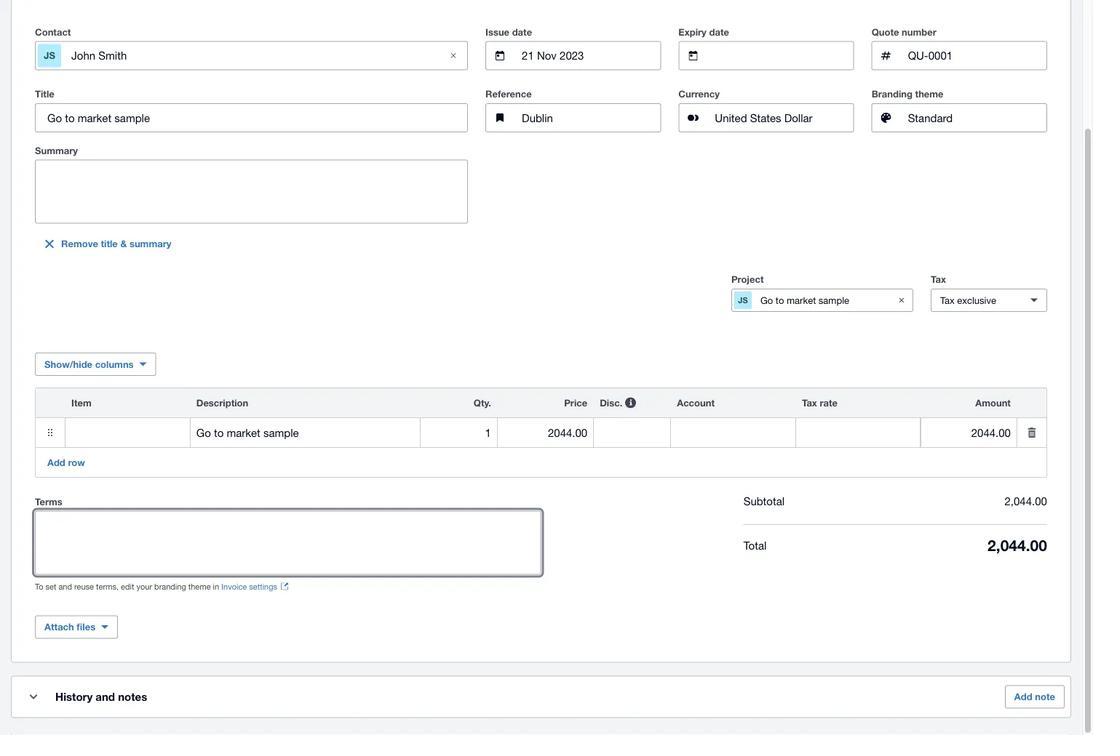 Task type: locate. For each thing, give the bounding box(es) containing it.
branding
[[872, 89, 913, 100]]

js for contact
[[44, 50, 55, 62]]

0 vertical spatial js
[[44, 50, 55, 62]]

show/hide columns
[[44, 359, 134, 371]]

1 horizontal spatial and
[[96, 692, 115, 705]]

attach
[[44, 622, 74, 634]]

Branding theme field
[[907, 104, 1047, 132]]

title
[[35, 89, 54, 100]]

exclusive
[[957, 295, 996, 306]]

title
[[101, 239, 118, 250]]

drag handle image
[[36, 419, 65, 448]]

and left notes on the bottom of page
[[96, 692, 115, 705]]

1 horizontal spatial date
[[709, 27, 729, 38]]

qty.
[[474, 398, 491, 409]]

reference
[[486, 89, 532, 100]]

remove title & summary button
[[35, 233, 180, 256]]

1 horizontal spatial js
[[738, 296, 748, 306]]

add note button
[[1005, 686, 1065, 710]]

add left note
[[1015, 692, 1033, 704]]

0 vertical spatial tax
[[931, 274, 946, 286]]

currency
[[679, 89, 720, 100]]

your
[[136, 583, 152, 592]]

2,044.00 for subtotal
[[1005, 495, 1047, 508]]

1 vertical spatial tax
[[940, 295, 955, 306]]

Title field
[[36, 104, 467, 132]]

description
[[196, 398, 248, 409]]

date right issue
[[512, 27, 532, 38]]

2,044.00
[[1005, 495, 1047, 508], [988, 537, 1047, 555]]

issue
[[486, 27, 510, 38]]

tax
[[931, 274, 946, 286], [940, 295, 955, 306], [802, 398, 817, 409]]

rate
[[820, 398, 838, 409]]

show/hide
[[44, 359, 92, 371]]

notes
[[118, 692, 147, 705]]

add note
[[1015, 692, 1055, 704]]

Price field
[[498, 419, 593, 448]]

contact
[[35, 27, 71, 38]]

1 date from the left
[[512, 27, 532, 38]]

0 vertical spatial and
[[59, 583, 72, 592]]

tax for tax
[[931, 274, 946, 286]]

1 vertical spatial theme
[[188, 583, 211, 592]]

add for add note
[[1015, 692, 1033, 704]]

tax left "exclusive"
[[940, 295, 955, 306]]

add
[[47, 457, 65, 469], [1015, 692, 1033, 704]]

date
[[512, 27, 532, 38], [709, 27, 729, 38]]

1 vertical spatial add
[[1015, 692, 1033, 704]]

0 horizontal spatial js
[[44, 50, 55, 62]]

tax up tax exclusive
[[931, 274, 946, 286]]

toggle image
[[30, 696, 38, 701]]

reuse
[[74, 583, 94, 592]]

settings
[[249, 583, 277, 592]]

row
[[68, 457, 85, 469]]

invoice
[[221, 583, 247, 592]]

note
[[1035, 692, 1055, 704]]

add left row
[[47, 457, 65, 469]]

js down project
[[738, 296, 748, 306]]

0 horizontal spatial theme
[[188, 583, 211, 592]]

attach files button
[[35, 617, 118, 640]]

to set and reuse terms, edit your branding theme in invoice settings
[[35, 583, 277, 592]]

2 vertical spatial tax
[[802, 398, 817, 409]]

summary
[[35, 145, 78, 157]]

1 vertical spatial and
[[96, 692, 115, 705]]

Quote number text field
[[907, 42, 1047, 70]]

quote
[[872, 27, 899, 38]]

Reference text field
[[521, 104, 660, 132]]

js
[[44, 50, 55, 62], [738, 296, 748, 306]]

2 date from the left
[[709, 27, 729, 38]]

columns
[[95, 359, 134, 371]]

item
[[71, 398, 92, 409]]

theme left in
[[188, 583, 211, 592]]

price
[[564, 398, 588, 409]]

clear image
[[887, 286, 916, 316]]

tax exclusive
[[940, 295, 996, 306]]

remove row image
[[1018, 419, 1047, 448]]

tax left the rate
[[802, 398, 817, 409]]

add inside the line items element
[[47, 457, 65, 469]]

1 vertical spatial 2,044.00
[[988, 537, 1047, 555]]

0 horizontal spatial add
[[47, 457, 65, 469]]

line items element
[[35, 388, 1047, 479]]

0 vertical spatial theme
[[915, 89, 944, 100]]

Description text field
[[191, 419, 420, 448]]

total
[[744, 540, 767, 552]]

Issue date field
[[521, 42, 660, 70]]

0 vertical spatial add
[[47, 457, 65, 469]]

summary
[[130, 239, 171, 250]]

js down contact on the left top of the page
[[44, 50, 55, 62]]

0 vertical spatial 2,044.00
[[1005, 495, 1047, 508]]

history
[[55, 692, 93, 705]]

tax inside the line items element
[[802, 398, 817, 409]]

tax for tax exclusive
[[940, 295, 955, 306]]

Tax rate field
[[796, 419, 921, 448]]

1 horizontal spatial add
[[1015, 692, 1033, 704]]

date right expiry on the right of the page
[[709, 27, 729, 38]]

tax inside tax exclusive popup button
[[940, 295, 955, 306]]

number
[[902, 27, 937, 38]]

theme
[[915, 89, 944, 100], [188, 583, 211, 592]]

and
[[59, 583, 72, 592], [96, 692, 115, 705]]

expiry date
[[679, 27, 729, 38]]

theme right branding
[[915, 89, 944, 100]]

terms,
[[96, 583, 119, 592]]

invoice settings link
[[221, 582, 289, 593]]

add row button
[[39, 452, 94, 475]]

1 vertical spatial js
[[738, 296, 748, 306]]

tax exclusive button
[[931, 289, 1047, 313]]

0 horizontal spatial date
[[512, 27, 532, 38]]

attach files
[[44, 622, 95, 634]]

edit
[[121, 583, 134, 592]]

and right set
[[59, 583, 72, 592]]



Task type: describe. For each thing, give the bounding box(es) containing it.
tax rate
[[802, 398, 838, 409]]

Summary text field
[[36, 161, 467, 223]]

add for add row
[[47, 457, 65, 469]]

history and notes
[[55, 692, 147, 705]]

Terms text field
[[36, 512, 540, 575]]

expiry
[[679, 27, 707, 38]]

branding
[[154, 583, 186, 592]]

date for issue date
[[512, 27, 532, 38]]

set
[[46, 583, 56, 592]]

0 horizontal spatial and
[[59, 583, 72, 592]]

add row
[[47, 457, 85, 469]]

Qty. field
[[421, 419, 497, 448]]

Project field
[[759, 289, 886, 313]]

Account field
[[671, 419, 796, 448]]

remove
[[61, 239, 98, 250]]

Expiry date field
[[714, 42, 854, 70]]

in
[[213, 583, 219, 592]]

js for project
[[738, 296, 748, 306]]

Item field
[[66, 419, 190, 448]]

project
[[732, 274, 764, 286]]

subtotal
[[744, 495, 785, 508]]

2,044.00 for total
[[988, 537, 1047, 555]]

show/hide columns button
[[35, 353, 156, 377]]

files
[[77, 622, 95, 634]]

terms
[[35, 497, 62, 508]]

account
[[677, 398, 715, 409]]

Currency field
[[714, 104, 854, 132]]

branding theme
[[872, 89, 944, 100]]

disc.
[[600, 398, 623, 409]]

date for expiry date
[[709, 27, 729, 38]]

1 horizontal spatial theme
[[915, 89, 944, 100]]

issue date
[[486, 27, 532, 38]]

amount
[[976, 398, 1011, 409]]

Amount field
[[921, 419, 1017, 448]]

Disc. field
[[594, 419, 671, 448]]

quote number
[[872, 27, 937, 38]]

Contact field
[[70, 42, 433, 70]]

toggle button
[[19, 684, 48, 713]]

remove title & summary
[[61, 239, 171, 250]]

tax for tax rate
[[802, 398, 817, 409]]

to
[[35, 583, 43, 592]]

&
[[120, 239, 127, 250]]



Task type: vqa. For each thing, say whether or not it's contained in the screenshot.
Contacts
no



